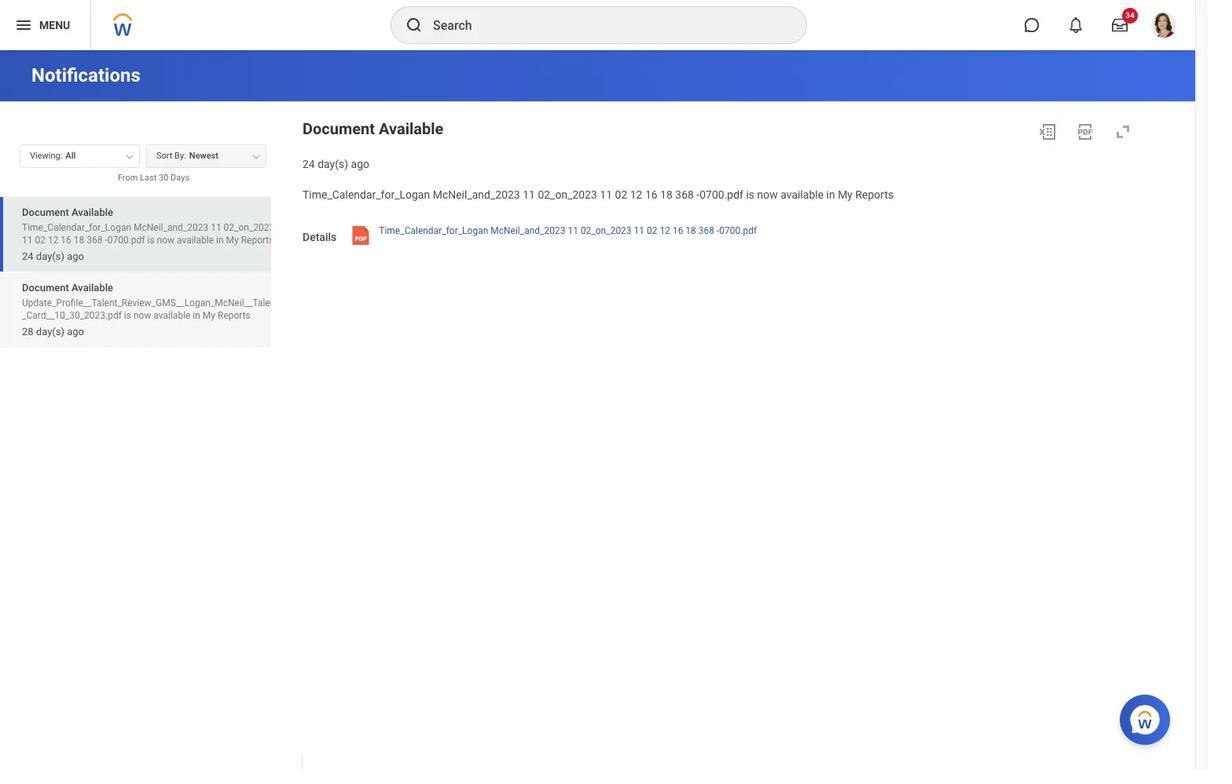 Task type: vqa. For each thing, say whether or not it's contained in the screenshot.
Viewing:
yes



Task type: describe. For each thing, give the bounding box(es) containing it.
02 for mcneil_and_2023 11 02_on_2023 11 02 12 16 18 368 -0700.pdf
[[647, 225, 657, 236]]

0 vertical spatial reports
[[855, 188, 894, 201]]

16 for mcneil_and_2023 11 02_on_2023 11 02 12 16 18 368 -0700.pdf is now available in my reports
[[645, 188, 658, 201]]

02_on_2023 for mcneil_and_2023 11 02_on_2023 11 02 12 16 18 368 -0700.pdf is now available in my reports
[[538, 188, 597, 201]]

0 vertical spatial now
[[757, 188, 778, 201]]

12 for mcneil_and_2023 11 02_on_2023 11 02 12 16 18 368 -0700.pdf is now available in my reports
[[630, 188, 642, 201]]

28
[[22, 327, 33, 338]]

document available
[[303, 119, 444, 138]]

inbox large image
[[1112, 17, 1128, 33]]

02_on_2023 inside document available time_calendar_for_logan mcneil_and_2023 11 02_on_2023 11 02 12 16 18 368 -0700.pdf is now available in my reports 24 day(s) ago
[[224, 222, 275, 233]]

18 inside document available time_calendar_for_logan mcneil_and_2023 11 02_on_2023 11 02 12 16 18 368 -0700.pdf is now available in my reports 24 day(s) ago
[[74, 235, 84, 246]]

mcneil_and_2023 for time_calendar_for_logan mcneil_and_2023 11 02_on_2023 11 02 12 16 18 368 -0700.pdf is now available in my reports
[[433, 188, 520, 201]]

368 for time_calendar_for_logan mcneil_and_2023 11 02_on_2023 11 02 12 16 18 368 -0700.pdf
[[699, 225, 714, 236]]

document for document available time_calendar_for_logan mcneil_and_2023 11 02_on_2023 11 02 12 16 18 368 -0700.pdf is now available in my reports 24 day(s) ago
[[22, 206, 69, 218]]

0 vertical spatial my
[[838, 188, 853, 201]]

12 for mcneil_and_2023 11 02_on_2023 11 02 12 16 18 368 -0700.pdf
[[660, 225, 670, 236]]

time_calendar_for_logan inside document available time_calendar_for_logan mcneil_and_2023 11 02_on_2023 11 02 12 16 18 368 -0700.pdf is now available in my reports 24 day(s) ago
[[22, 222, 131, 233]]

document available update_profile__talent_review_gms__logan_mcneil__talent _card__10_30_2023.pdf is now available in my reports 28 day(s) ago
[[22, 282, 279, 338]]

reports inside document available update_profile__talent_review_gms__logan_mcneil__talent _card__10_30_2023.pdf is now available in my reports 28 day(s) ago
[[218, 311, 251, 322]]

in inside document available update_profile__talent_review_gms__logan_mcneil__talent _card__10_30_2023.pdf is now available in my reports 28 day(s) ago
[[193, 311, 200, 322]]

time_calendar_for_logan mcneil_and_2023 11 02_on_2023 11 02 12 16 18 368 -0700.pdf is now available in my reports
[[303, 188, 894, 201]]

0700.pdf for mcneil_and_2023 11 02_on_2023 11 02 12 16 18 368 -0700.pdf
[[719, 225, 757, 236]]

- for mcneil_and_2023 11 02_on_2023 11 02 12 16 18 368 -0700.pdf
[[717, 225, 719, 236]]

368 inside document available time_calendar_for_logan mcneil_and_2023 11 02_on_2023 11 02 12 16 18 368 -0700.pdf is now available in my reports 24 day(s) ago
[[87, 235, 103, 246]]

2 horizontal spatial is
[[746, 188, 754, 201]]

menu
[[39, 19, 70, 31]]

2 horizontal spatial in
[[826, 188, 835, 201]]

available for document available
[[379, 119, 444, 138]]

is inside document available update_profile__talent_review_gms__logan_mcneil__talent _card__10_30_2023.pdf is now available in my reports 28 day(s) ago
[[124, 311, 131, 322]]

24 inside document available time_calendar_for_logan mcneil_and_2023 11 02_on_2023 11 02 12 16 18 368 -0700.pdf is now available in my reports 24 day(s) ago
[[22, 251, 33, 262]]

is inside document available time_calendar_for_logan mcneil_and_2023 11 02_on_2023 11 02 12 16 18 368 -0700.pdf is now available in my reports 24 day(s) ago
[[147, 235, 155, 246]]

16 inside document available time_calendar_for_logan mcneil_and_2023 11 02_on_2023 11 02 12 16 18 368 -0700.pdf is now available in my reports 24 day(s) ago
[[61, 235, 71, 246]]

ago inside document available update_profile__talent_review_gms__logan_mcneil__talent _card__10_30_2023.pdf is now available in my reports 28 day(s) ago
[[67, 327, 84, 338]]

my inside document available time_calendar_for_logan mcneil_and_2023 11 02_on_2023 11 02 12 16 18 368 -0700.pdf is now available in my reports 24 day(s) ago
[[226, 235, 239, 246]]

18 for time_calendar_for_logan mcneil_and_2023 11 02_on_2023 11 02 12 16 18 368 -0700.pdf
[[686, 225, 696, 236]]

mcneil_and_2023 inside document available time_calendar_for_logan mcneil_and_2023 11 02_on_2023 11 02 12 16 18 368 -0700.pdf is now available in my reports 24 day(s) ago
[[134, 222, 208, 233]]

notifications
[[31, 64, 141, 86]]

search image
[[405, 16, 424, 35]]

update_profile__talent_review_gms__logan_mcneil__talent
[[22, 298, 279, 309]]

day(s) inside document available region
[[318, 158, 348, 171]]

details
[[303, 231, 337, 243]]

16 for mcneil_and_2023 11 02_on_2023 11 02 12 16 18 368 -0700.pdf
[[673, 225, 683, 236]]

0700.pdf for mcneil_and_2023 11 02_on_2023 11 02 12 16 18 368 -0700.pdf is now available in my reports
[[700, 188, 743, 201]]

last
[[140, 173, 157, 183]]

tab panel inside the notifications main content
[[0, 138, 302, 771]]

document available region
[[303, 116, 1139, 172]]

available for document available time_calendar_for_logan mcneil_and_2023 11 02_on_2023 11 02 12 16 18 368 -0700.pdf is now available in my reports 24 day(s) ago
[[72, 206, 113, 218]]

notifications large image
[[1068, 17, 1084, 33]]

inbox items list box
[[0, 196, 302, 771]]

day(s) inside document available time_calendar_for_logan mcneil_and_2023 11 02_on_2023 11 02 12 16 18 368 -0700.pdf is now available in my reports 24 day(s) ago
[[36, 251, 64, 262]]

ago inside document available region
[[351, 158, 369, 171]]

time_calendar_for_logan for time_calendar_for_logan mcneil_and_2023 11 02_on_2023 11 02 12 16 18 368 -0700.pdf
[[379, 225, 488, 236]]



Task type: locate. For each thing, give the bounding box(es) containing it.
viewing: all
[[30, 151, 76, 161]]

2 horizontal spatial now
[[757, 188, 778, 201]]

0 vertical spatial available
[[379, 119, 444, 138]]

available inside region
[[379, 119, 444, 138]]

ago down "_card__10_30_2023.pdf"
[[67, 327, 84, 338]]

mcneil_and_2023 for time_calendar_for_logan mcneil_and_2023 11 02_on_2023 11 02 12 16 18 368 -0700.pdf
[[491, 225, 565, 236]]

1 vertical spatial my
[[226, 235, 239, 246]]

30
[[159, 173, 168, 183]]

available
[[781, 188, 824, 201], [177, 235, 214, 246], [154, 311, 191, 322]]

now
[[757, 188, 778, 201], [157, 235, 175, 246], [134, 311, 151, 322]]

available inside document available time_calendar_for_logan mcneil_and_2023 11 02_on_2023 11 02 12 16 18 368 -0700.pdf is now available in my reports 24 day(s) ago
[[72, 206, 113, 218]]

_card__10_30_2023.pdf
[[22, 311, 122, 322]]

02
[[615, 188, 627, 201], [647, 225, 657, 236], [35, 235, 46, 246]]

1 vertical spatial document
[[22, 206, 69, 218]]

02 inside document available time_calendar_for_logan mcneil_and_2023 11 02_on_2023 11 02 12 16 18 368 -0700.pdf is now available in my reports 24 day(s) ago
[[35, 235, 46, 246]]

2 horizontal spatial 18
[[686, 225, 696, 236]]

my inside document available update_profile__talent_review_gms__logan_mcneil__talent _card__10_30_2023.pdf is now available in my reports 28 day(s) ago
[[203, 311, 215, 322]]

0 horizontal spatial 18
[[74, 235, 84, 246]]

1 horizontal spatial 02
[[615, 188, 627, 201]]

34 button
[[1103, 8, 1138, 42]]

now down 30
[[157, 235, 175, 246]]

1 vertical spatial available
[[72, 206, 113, 218]]

time_calendar_for_logan mcneil_and_2023 11 02_on_2023 11 02 12 16 18 368 -0700.pdf
[[379, 225, 757, 236]]

document
[[303, 119, 375, 138], [22, 206, 69, 218], [22, 282, 69, 294]]

24 inside document available region
[[303, 158, 315, 171]]

0700.pdf
[[700, 188, 743, 201], [719, 225, 757, 236], [107, 235, 145, 246]]

02_on_2023 left details
[[224, 222, 275, 233]]

document inside document available time_calendar_for_logan mcneil_and_2023 11 02_on_2023 11 02 12 16 18 368 -0700.pdf is now available in my reports 24 day(s) ago
[[22, 206, 69, 218]]

profile logan mcneil image
[[1151, 13, 1176, 41]]

notifications main content
[[0, 50, 1195, 771]]

sort by: newest
[[156, 151, 218, 161]]

ago down document available
[[351, 158, 369, 171]]

2 vertical spatial my
[[203, 311, 215, 322]]

24 day(s) ago
[[303, 158, 369, 171]]

viewing:
[[30, 151, 62, 161]]

all
[[65, 151, 76, 161]]

in inside document available time_calendar_for_logan mcneil_and_2023 11 02_on_2023 11 02 12 16 18 368 -0700.pdf is now available in my reports 24 day(s) ago
[[216, 235, 224, 246]]

fullscreen image
[[1114, 123, 1132, 141]]

1 horizontal spatial -
[[697, 188, 700, 201]]

02_on_2023 up time_calendar_for_logan mcneil_and_2023 11 02_on_2023 11 02 12 16 18 368 -0700.pdf
[[538, 188, 597, 201]]

2 vertical spatial is
[[124, 311, 131, 322]]

now inside document available update_profile__talent_review_gms__logan_mcneil__talent _card__10_30_2023.pdf is now available in my reports 28 day(s) ago
[[134, 311, 151, 322]]

368 for time_calendar_for_logan mcneil_and_2023 11 02_on_2023 11 02 12 16 18 368 -0700.pdf is now available in my reports
[[675, 188, 694, 201]]

is down document available region at top
[[746, 188, 754, 201]]

1 vertical spatial ago
[[67, 251, 84, 262]]

0 vertical spatial is
[[746, 188, 754, 201]]

12 up time_calendar_for_logan mcneil_and_2023 11 02_on_2023 11 02 12 16 18 368 -0700.pdf
[[630, 188, 642, 201]]

0 vertical spatial document
[[303, 119, 375, 138]]

document down viewing:
[[22, 206, 69, 218]]

1 vertical spatial 24
[[22, 251, 33, 262]]

now inside document available time_calendar_for_logan mcneil_and_2023 11 02_on_2023 11 02 12 16 18 368 -0700.pdf is now available in my reports 24 day(s) ago
[[157, 235, 175, 246]]

document inside document available region
[[303, 119, 375, 138]]

reports
[[855, 188, 894, 201], [241, 235, 274, 246], [218, 311, 251, 322]]

1 horizontal spatial 18
[[660, 188, 673, 201]]

1 horizontal spatial is
[[147, 235, 155, 246]]

menu button
[[0, 0, 91, 50]]

0 horizontal spatial 368
[[87, 235, 103, 246]]

2 vertical spatial available
[[154, 311, 191, 322]]

1 vertical spatial now
[[157, 235, 175, 246]]

1 vertical spatial day(s)
[[36, 251, 64, 262]]

- for mcneil_and_2023 11 02_on_2023 11 02 12 16 18 368 -0700.pdf is now available in my reports
[[697, 188, 700, 201]]

day(s) inside document available update_profile__talent_review_gms__logan_mcneil__talent _card__10_30_2023.pdf is now available in my reports 28 day(s) ago
[[36, 327, 64, 338]]

2 vertical spatial reports
[[218, 311, 251, 322]]

document inside document available update_profile__talent_review_gms__logan_mcneil__talent _card__10_30_2023.pdf is now available in my reports 28 day(s) ago
[[22, 282, 69, 294]]

available inside document available update_profile__talent_review_gms__logan_mcneil__talent _card__10_30_2023.pdf is now available in my reports 28 day(s) ago
[[154, 311, 191, 322]]

0 vertical spatial 24
[[303, 158, 315, 171]]

34
[[1126, 11, 1135, 20]]

document up 24 day(s) ago
[[303, 119, 375, 138]]

from last 30 days
[[118, 173, 189, 183]]

12 up "_card__10_30_2023.pdf"
[[48, 235, 58, 246]]

16
[[645, 188, 658, 201], [673, 225, 683, 236], [61, 235, 71, 246]]

0 horizontal spatial in
[[193, 311, 200, 322]]

document available time_calendar_for_logan mcneil_and_2023 11 02_on_2023 11 02 12 16 18 368 -0700.pdf is now available in my reports 24 day(s) ago
[[22, 206, 275, 262]]

2 horizontal spatial my
[[838, 188, 853, 201]]

time_calendar_for_logan for time_calendar_for_logan mcneil_and_2023 11 02_on_2023 11 02 12 16 18 368 -0700.pdf is now available in my reports
[[303, 188, 430, 201]]

0 vertical spatial day(s)
[[318, 158, 348, 171]]

Search Workday  search field
[[433, 8, 774, 42]]

12 down time_calendar_for_logan mcneil_and_2023 11 02_on_2023 11 02 12 16 18 368 -0700.pdf is now available in my reports
[[660, 225, 670, 236]]

0 vertical spatial available
[[781, 188, 824, 201]]

0700.pdf inside document available time_calendar_for_logan mcneil_and_2023 11 02_on_2023 11 02 12 16 18 368 -0700.pdf is now available in my reports 24 day(s) ago
[[107, 235, 145, 246]]

available inside document available update_profile__talent_review_gms__logan_mcneil__talent _card__10_30_2023.pdf is now available in my reports 28 day(s) ago
[[72, 282, 113, 294]]

2 horizontal spatial 12
[[660, 225, 670, 236]]

0 vertical spatial in
[[826, 188, 835, 201]]

24 down document available
[[303, 158, 315, 171]]

1 vertical spatial reports
[[241, 235, 274, 246]]

in
[[826, 188, 835, 201], [216, 235, 224, 246], [193, 311, 200, 322]]

document up "_card__10_30_2023.pdf"
[[22, 282, 69, 294]]

1 horizontal spatial 16
[[645, 188, 658, 201]]

18
[[660, 188, 673, 201], [686, 225, 696, 236], [74, 235, 84, 246]]

by:
[[175, 151, 186, 161]]

0 horizontal spatial 02
[[35, 235, 46, 246]]

2 vertical spatial available
[[72, 282, 113, 294]]

day(s) right 28
[[36, 327, 64, 338]]

day(s)
[[318, 158, 348, 171], [36, 251, 64, 262], [36, 327, 64, 338]]

available inside document available time_calendar_for_logan mcneil_and_2023 11 02_on_2023 11 02 12 16 18 368 -0700.pdf is now available in my reports 24 day(s) ago
[[177, 235, 214, 246]]

0 vertical spatial ago
[[351, 158, 369, 171]]

1 horizontal spatial now
[[157, 235, 175, 246]]

1 horizontal spatial my
[[226, 235, 239, 246]]

2 horizontal spatial 368
[[699, 225, 714, 236]]

2 vertical spatial document
[[22, 282, 69, 294]]

days
[[171, 173, 189, 183]]

11
[[523, 188, 535, 201], [600, 188, 612, 201], [211, 222, 221, 233], [568, 225, 578, 236], [634, 225, 644, 236], [22, 235, 33, 246]]

2 horizontal spatial -
[[717, 225, 719, 236]]

2 vertical spatial in
[[193, 311, 200, 322]]

document for document available
[[303, 119, 375, 138]]

0 horizontal spatial 12
[[48, 235, 58, 246]]

02_on_2023
[[538, 188, 597, 201], [224, 222, 275, 233], [581, 225, 632, 236]]

is down update_profile__talent_review_gms__logan_mcneil__talent
[[124, 311, 131, 322]]

-
[[697, 188, 700, 201], [717, 225, 719, 236], [105, 235, 107, 246]]

- inside document available time_calendar_for_logan mcneil_and_2023 11 02_on_2023 11 02 12 16 18 368 -0700.pdf is now available in my reports 24 day(s) ago
[[105, 235, 107, 246]]

available
[[379, 119, 444, 138], [72, 206, 113, 218], [72, 282, 113, 294]]

day(s) up "_card__10_30_2023.pdf"
[[36, 251, 64, 262]]

18 for time_calendar_for_logan mcneil_and_2023 11 02_on_2023 11 02 12 16 18 368 -0700.pdf is now available in my reports
[[660, 188, 673, 201]]

02_on_2023 down time_calendar_for_logan mcneil_and_2023 11 02_on_2023 11 02 12 16 18 368 -0700.pdf is now available in my reports
[[581, 225, 632, 236]]

day(s) down document available
[[318, 158, 348, 171]]

sort
[[156, 151, 172, 161]]

ago up "_card__10_30_2023.pdf"
[[67, 251, 84, 262]]

is down the last
[[147, 235, 155, 246]]

1 vertical spatial available
[[177, 235, 214, 246]]

available for document available update_profile__talent_review_gms__logan_mcneil__talent _card__10_30_2023.pdf is now available in my reports 28 day(s) ago
[[72, 282, 113, 294]]

tab panel containing document available
[[0, 138, 302, 771]]

12
[[630, 188, 642, 201], [660, 225, 670, 236], [48, 235, 58, 246]]

0 horizontal spatial my
[[203, 311, 215, 322]]

time_calendar_for_logan
[[303, 188, 430, 201], [22, 222, 131, 233], [379, 225, 488, 236]]

1 horizontal spatial in
[[216, 235, 224, 246]]

mcneil_and_2023
[[433, 188, 520, 201], [134, 222, 208, 233], [491, 225, 565, 236]]

from
[[118, 173, 138, 183]]

2 horizontal spatial 02
[[647, 225, 657, 236]]

tab panel
[[0, 138, 302, 771]]

1 horizontal spatial 368
[[675, 188, 694, 201]]

02_on_2023 for mcneil_and_2023 11 02_on_2023 11 02 12 16 18 368 -0700.pdf
[[581, 225, 632, 236]]

0 horizontal spatial 16
[[61, 235, 71, 246]]

1 horizontal spatial 12
[[630, 188, 642, 201]]

now down document available region at top
[[757, 188, 778, 201]]

24
[[303, 158, 315, 171], [22, 251, 33, 262]]

justify image
[[14, 16, 33, 35]]

ago
[[351, 158, 369, 171], [67, 251, 84, 262], [67, 327, 84, 338]]

368
[[675, 188, 694, 201], [699, 225, 714, 236], [87, 235, 103, 246]]

view printable version (pdf) image
[[1076, 123, 1095, 141]]

2 vertical spatial day(s)
[[36, 327, 64, 338]]

export to excel image
[[1038, 123, 1057, 141]]

workday assistant region
[[1120, 689, 1176, 746]]

1 vertical spatial is
[[147, 235, 155, 246]]

ago inside document available time_calendar_for_logan mcneil_and_2023 11 02_on_2023 11 02 12 16 18 368 -0700.pdf is now available in my reports 24 day(s) ago
[[67, 251, 84, 262]]

document for document available update_profile__talent_review_gms__logan_mcneil__talent _card__10_30_2023.pdf is now available in my reports 28 day(s) ago
[[22, 282, 69, 294]]

1 vertical spatial in
[[216, 235, 224, 246]]

is
[[746, 188, 754, 201], [147, 235, 155, 246], [124, 311, 131, 322]]

newest
[[189, 151, 218, 161]]

24 up "_card__10_30_2023.pdf"
[[22, 251, 33, 262]]

02 for mcneil_and_2023 11 02_on_2023 11 02 12 16 18 368 -0700.pdf is now available in my reports
[[615, 188, 627, 201]]

2 vertical spatial now
[[134, 311, 151, 322]]

now down update_profile__talent_review_gms__logan_mcneil__talent
[[134, 311, 151, 322]]

0 horizontal spatial is
[[124, 311, 131, 322]]

12 inside document available time_calendar_for_logan mcneil_and_2023 11 02_on_2023 11 02 12 16 18 368 -0700.pdf is now available in my reports 24 day(s) ago
[[48, 235, 58, 246]]

0 horizontal spatial -
[[105, 235, 107, 246]]

2 vertical spatial ago
[[67, 327, 84, 338]]

2 horizontal spatial 16
[[673, 225, 683, 236]]

reports inside document available time_calendar_for_logan mcneil_and_2023 11 02_on_2023 11 02 12 16 18 368 -0700.pdf is now available in my reports 24 day(s) ago
[[241, 235, 274, 246]]

0 horizontal spatial now
[[134, 311, 151, 322]]

my
[[838, 188, 853, 201], [226, 235, 239, 246], [203, 311, 215, 322]]

0 horizontal spatial 24
[[22, 251, 33, 262]]

1 horizontal spatial 24
[[303, 158, 315, 171]]



